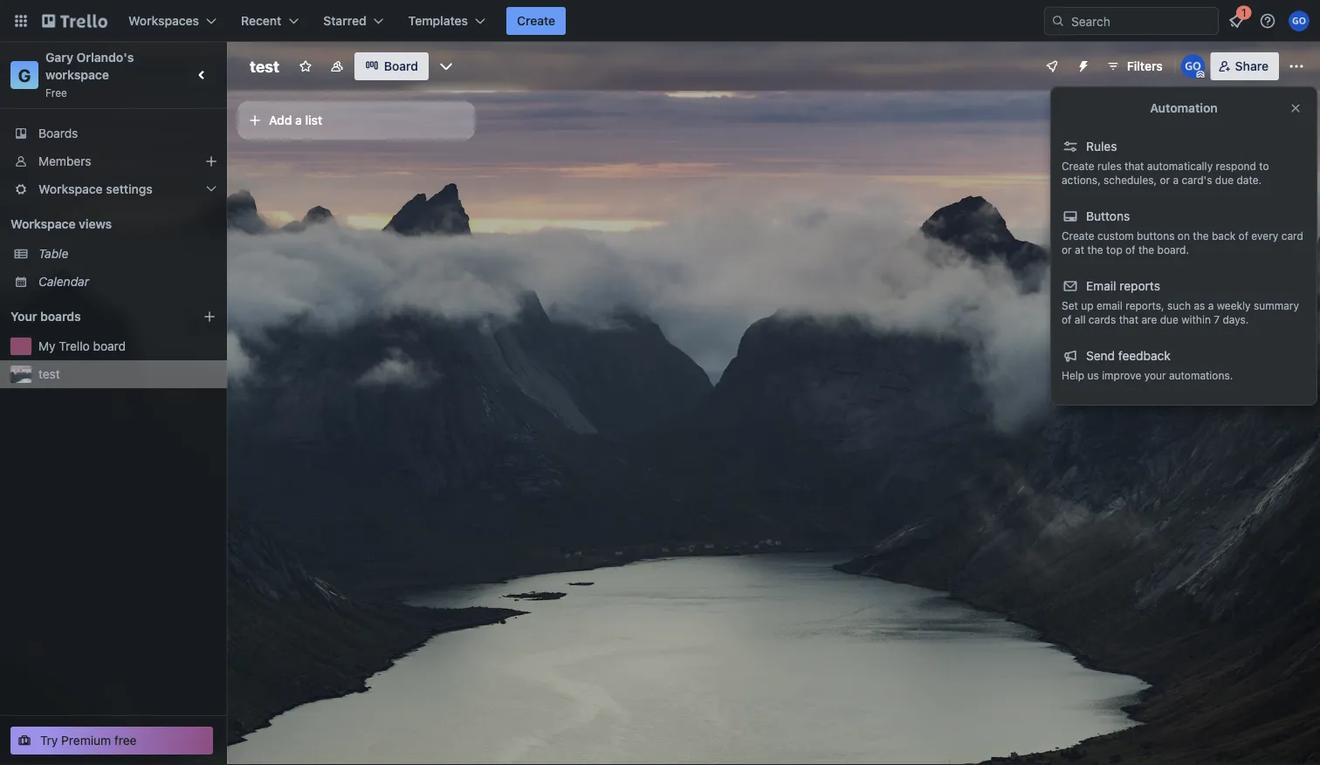 Task type: describe. For each thing, give the bounding box(es) containing it.
set up email reports, such as a weekly summary of all cards that are due within 7 days.
[[1062, 300, 1300, 326]]

create custom buttons on the back of every card or at the top of the board.
[[1062, 230, 1304, 256]]

due inside set up email reports, such as a weekly summary of all cards that are due within 7 days.
[[1160, 314, 1179, 326]]

every
[[1252, 230, 1279, 242]]

that inside "create rules that automatically respond to actions, schedules, or a card's due date."
[[1125, 160, 1145, 172]]

create for create rules that automatically respond to actions, schedules, or a card's due date.
[[1062, 160, 1095, 172]]

workspace
[[45, 68, 109, 82]]

gary
[[45, 50, 73, 65]]

gary orlando's workspace link
[[45, 50, 137, 82]]

my
[[38, 339, 55, 354]]

days.
[[1223, 314, 1249, 326]]

custom
[[1098, 230, 1134, 242]]

to
[[1260, 160, 1270, 172]]

email reports
[[1087, 279, 1161, 293]]

search image
[[1052, 14, 1066, 28]]

try premium free button
[[10, 728, 213, 755]]

due inside "create rules that automatically respond to actions, schedules, or a card's due date."
[[1216, 174, 1234, 186]]

test link
[[38, 366, 217, 383]]

card's
[[1182, 174, 1213, 186]]

templates
[[408, 14, 468, 28]]

7
[[1214, 314, 1220, 326]]

1 vertical spatial of
[[1126, 244, 1136, 256]]

star or unstar board image
[[299, 59, 313, 73]]

your
[[10, 310, 37, 324]]

Board name text field
[[241, 52, 288, 80]]

automatically
[[1148, 160, 1213, 172]]

customize views image
[[438, 58, 455, 75]]

a inside button
[[295, 113, 302, 128]]

recent button
[[231, 7, 309, 35]]

board link
[[354, 52, 429, 80]]

workspace navigation collapse icon image
[[190, 63, 215, 87]]

share
[[1236, 59, 1269, 73]]

your boards with 2 items element
[[10, 307, 176, 328]]

of inside set up email reports, such as a weekly summary of all cards that are due within 7 days.
[[1062, 314, 1072, 326]]

templates button
[[398, 7, 496, 35]]

0 horizontal spatial the
[[1088, 244, 1104, 256]]

show menu image
[[1288, 58, 1306, 75]]

free
[[114, 734, 137, 749]]

reports
[[1120, 279, 1161, 293]]

1 horizontal spatial the
[[1139, 244, 1155, 256]]

board.
[[1158, 244, 1190, 256]]

workspace for workspace views
[[10, 217, 76, 231]]

try
[[40, 734, 58, 749]]

automations.
[[1169, 369, 1233, 382]]

test inside board name text box
[[250, 57, 279, 76]]

or inside create custom buttons on the back of every card or at the top of the board.
[[1062, 244, 1072, 256]]

g link
[[10, 61, 38, 89]]

workspace settings
[[38, 182, 153, 197]]

email
[[1097, 300, 1123, 312]]

respond
[[1216, 160, 1257, 172]]

trello
[[59, 339, 90, 354]]

on
[[1178, 230, 1190, 242]]

this member is an admin of this board. image
[[1197, 71, 1205, 79]]

card
[[1282, 230, 1304, 242]]

power ups image
[[1045, 59, 1059, 73]]

boards
[[40, 310, 81, 324]]

your boards
[[10, 310, 81, 324]]

free
[[45, 86, 67, 99]]

top
[[1107, 244, 1123, 256]]

as
[[1194, 300, 1206, 312]]

premium
[[61, 734, 111, 749]]

workspace views
[[10, 217, 112, 231]]

calendar
[[38, 275, 89, 289]]

that inside set up email reports, such as a weekly summary of all cards that are due within 7 days.
[[1119, 314, 1139, 326]]

workspaces button
[[118, 7, 227, 35]]

add
[[269, 113, 292, 128]]

up
[[1081, 300, 1094, 312]]

add a list button
[[238, 101, 475, 140]]

workspace settings button
[[0, 176, 227, 204]]

gary orlando's workspace free
[[45, 50, 137, 99]]

members link
[[0, 148, 227, 176]]

table link
[[38, 245, 217, 263]]

open information menu image
[[1259, 12, 1277, 30]]

back to home image
[[42, 7, 107, 35]]

table
[[38, 247, 69, 261]]

orlando's
[[76, 50, 134, 65]]



Task type: vqa. For each thing, say whether or not it's contained in the screenshot.


Task type: locate. For each thing, give the bounding box(es) containing it.
boards
[[38, 126, 78, 141]]

board
[[384, 59, 418, 73]]

us
[[1088, 369, 1099, 382]]

weekly
[[1217, 300, 1251, 312]]

settings
[[106, 182, 153, 197]]

rules
[[1087, 139, 1117, 154]]

primary element
[[0, 0, 1321, 42]]

reports,
[[1126, 300, 1165, 312]]

send
[[1087, 349, 1115, 363]]

workspace for workspace settings
[[38, 182, 103, 197]]

2 horizontal spatial of
[[1239, 230, 1249, 242]]

that up schedules,
[[1125, 160, 1145, 172]]

create for create
[[517, 14, 556, 28]]

help
[[1062, 369, 1085, 382]]

add board image
[[203, 310, 217, 324]]

within
[[1182, 314, 1211, 326]]

my trello board
[[38, 339, 126, 354]]

buttons
[[1137, 230, 1175, 242]]

1 vertical spatial due
[[1160, 314, 1179, 326]]

try premium free
[[40, 734, 137, 749]]

1 vertical spatial that
[[1119, 314, 1139, 326]]

automation
[[1151, 101, 1218, 115]]

filters
[[1127, 59, 1163, 73]]

0 vertical spatial that
[[1125, 160, 1145, 172]]

due
[[1216, 174, 1234, 186], [1160, 314, 1179, 326]]

all
[[1075, 314, 1086, 326]]

of right back
[[1239, 230, 1249, 242]]

g
[[18, 65, 31, 85]]

are
[[1142, 314, 1158, 326]]

send feedback
[[1087, 349, 1171, 363]]

0 horizontal spatial test
[[38, 367, 60, 382]]

summary
[[1254, 300, 1300, 312]]

the down buttons
[[1139, 244, 1155, 256]]

of left all
[[1062, 314, 1072, 326]]

help us improve your automations.
[[1062, 369, 1233, 382]]

0 vertical spatial a
[[295, 113, 302, 128]]

0 vertical spatial or
[[1160, 174, 1170, 186]]

set
[[1062, 300, 1079, 312]]

views
[[79, 217, 112, 231]]

test left star or unstar board image
[[250, 57, 279, 76]]

add a list
[[269, 113, 322, 128]]

or inside "create rules that automatically respond to actions, schedules, or a card's due date."
[[1160, 174, 1170, 186]]

create inside create custom buttons on the back of every card or at the top of the board.
[[1062, 230, 1095, 242]]

close popover image
[[1289, 101, 1303, 115]]

calendar link
[[38, 273, 217, 291]]

starred button
[[313, 7, 395, 35]]

workspace visible image
[[330, 59, 344, 73]]

1 notification image
[[1226, 10, 1247, 31]]

or left at
[[1062, 244, 1072, 256]]

0 horizontal spatial of
[[1062, 314, 1072, 326]]

share button
[[1211, 52, 1280, 80]]

0 horizontal spatial a
[[295, 113, 302, 128]]

that
[[1125, 160, 1145, 172], [1119, 314, 1139, 326]]

due down such
[[1160, 314, 1179, 326]]

0 vertical spatial test
[[250, 57, 279, 76]]

list
[[305, 113, 322, 128]]

of right top
[[1126, 244, 1136, 256]]

create rules that automatically respond to actions, schedules, or a card's due date.
[[1062, 160, 1270, 186]]

2 vertical spatial of
[[1062, 314, 1072, 326]]

1 horizontal spatial a
[[1173, 174, 1179, 186]]

my trello board link
[[38, 338, 217, 355]]

a inside "create rules that automatically respond to actions, schedules, or a card's due date."
[[1173, 174, 1179, 186]]

recent
[[241, 14, 281, 28]]

create button
[[507, 7, 566, 35]]

a inside set up email reports, such as a weekly summary of all cards that are due within 7 days.
[[1209, 300, 1214, 312]]

0 vertical spatial create
[[517, 14, 556, 28]]

workspace up the table
[[10, 217, 76, 231]]

create inside button
[[517, 14, 556, 28]]

automation image
[[1070, 52, 1094, 77]]

or down automatically
[[1160, 174, 1170, 186]]

1 vertical spatial test
[[38, 367, 60, 382]]

gary orlando (garyorlando) image
[[1289, 10, 1310, 31]]

gary orlando (garyorlando) image
[[1181, 54, 1206, 79]]

0 vertical spatial workspace
[[38, 182, 103, 197]]

a left list
[[295, 113, 302, 128]]

date.
[[1237, 174, 1262, 186]]

0 vertical spatial of
[[1239, 230, 1249, 242]]

of
[[1239, 230, 1249, 242], [1126, 244, 1136, 256], [1062, 314, 1072, 326]]

a down automatically
[[1173, 174, 1179, 186]]

the
[[1193, 230, 1209, 242], [1088, 244, 1104, 256], [1139, 244, 1155, 256]]

create for create custom buttons on the back of every card or at the top of the board.
[[1062, 230, 1095, 242]]

at
[[1075, 244, 1085, 256]]

filters button
[[1101, 52, 1168, 80]]

actions,
[[1062, 174, 1101, 186]]

members
[[38, 154, 91, 169]]

buttons
[[1087, 209, 1130, 224]]

2 vertical spatial a
[[1209, 300, 1214, 312]]

the right on
[[1193, 230, 1209, 242]]

1 vertical spatial or
[[1062, 244, 1072, 256]]

workspace inside workspace settings popup button
[[38, 182, 103, 197]]

0 horizontal spatial or
[[1062, 244, 1072, 256]]

1 horizontal spatial due
[[1216, 174, 1234, 186]]

a
[[295, 113, 302, 128], [1173, 174, 1179, 186], [1209, 300, 1214, 312]]

create inside "create rules that automatically respond to actions, schedules, or a card's due date."
[[1062, 160, 1095, 172]]

0 horizontal spatial due
[[1160, 314, 1179, 326]]

that left are
[[1119, 314, 1139, 326]]

your
[[1145, 369, 1167, 382]]

workspaces
[[128, 14, 199, 28]]

starred
[[323, 14, 367, 28]]

due down respond
[[1216, 174, 1234, 186]]

schedules,
[[1104, 174, 1157, 186]]

test
[[250, 57, 279, 76], [38, 367, 60, 382]]

1 vertical spatial workspace
[[10, 217, 76, 231]]

board
[[93, 339, 126, 354]]

rules
[[1098, 160, 1122, 172]]

1 horizontal spatial or
[[1160, 174, 1170, 186]]

1 horizontal spatial test
[[250, 57, 279, 76]]

create
[[517, 14, 556, 28], [1062, 160, 1095, 172], [1062, 230, 1095, 242]]

such
[[1168, 300, 1191, 312]]

1 horizontal spatial of
[[1126, 244, 1136, 256]]

boards link
[[0, 120, 227, 148]]

email
[[1087, 279, 1117, 293]]

1 vertical spatial create
[[1062, 160, 1095, 172]]

back
[[1212, 230, 1236, 242]]

improve
[[1102, 369, 1142, 382]]

2 horizontal spatial the
[[1193, 230, 1209, 242]]

test down my
[[38, 367, 60, 382]]

a right as
[[1209, 300, 1214, 312]]

2 horizontal spatial a
[[1209, 300, 1214, 312]]

2 vertical spatial create
[[1062, 230, 1095, 242]]

Search field
[[1066, 8, 1218, 34]]

workspace down members
[[38, 182, 103, 197]]

cards
[[1089, 314, 1116, 326]]

feedback
[[1119, 349, 1171, 363]]

0 vertical spatial due
[[1216, 174, 1234, 186]]

the right at
[[1088, 244, 1104, 256]]

1 vertical spatial a
[[1173, 174, 1179, 186]]



